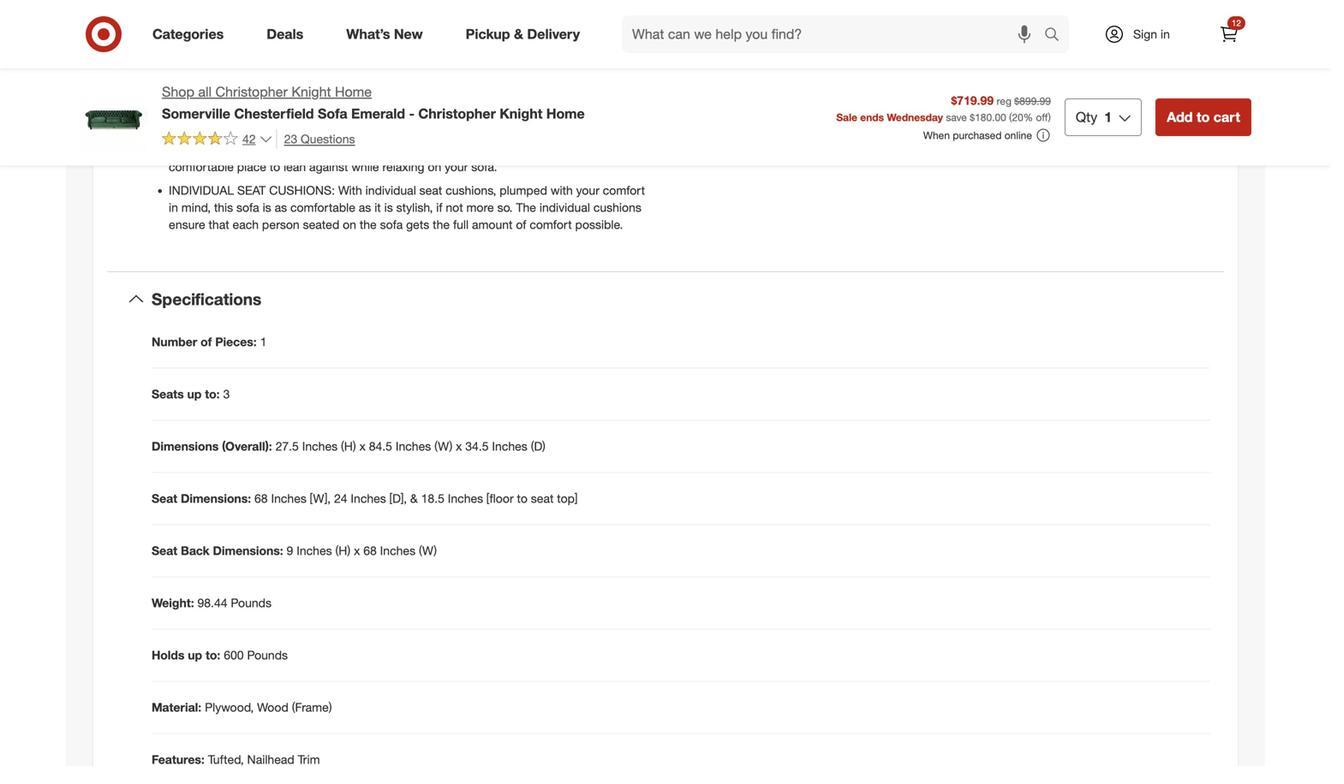 Task type: locate. For each thing, give the bounding box(es) containing it.
individual
[[366, 183, 416, 198], [540, 200, 590, 215]]

0 horizontal spatial in
[[169, 200, 178, 215]]

0 horizontal spatial comfortable
[[169, 159, 234, 174]]

0 vertical spatial deep
[[366, 8, 393, 23]]

of inside deep button tufting: featuring deep button tufting, our sofa offers both design and comfort. the tufting allows for breathing space while you relax, limiting the amount of heat that is generated.
[[614, 26, 625, 41]]

in right eye
[[389, 84, 398, 99]]

1 vertical spatial on
[[428, 159, 441, 174]]

(h) down the 24
[[335, 544, 351, 559]]

0 horizontal spatial your
[[420, 142, 443, 157]]

sofa up but
[[483, 125, 506, 140]]

the down if
[[433, 217, 450, 232]]

1 vertical spatial scrolled
[[556, 125, 598, 140]]

0 vertical spatial (h)
[[341, 439, 356, 454]]

reg
[[997, 95, 1012, 107]]

on right the relaxing
[[428, 159, 441, 174]]

(d)
[[531, 439, 546, 454]]

off
[[1036, 111, 1048, 124]]

pounds right 98.44 in the bottom of the page
[[231, 596, 272, 611]]

sofa.
[[471, 159, 497, 174]]

0 vertical spatial and
[[623, 8, 643, 23]]

and up -
[[401, 84, 422, 99]]

1 horizontal spatial your
[[445, 159, 468, 174]]

deep up touch.
[[516, 84, 544, 99]]

provides
[[536, 142, 582, 157]]

deep button tufting: featuring deep button tufting, our sofa offers both design and comfort. the tufting allows for breathing space while you relax, limiting the amount of heat that is generated.
[[169, 8, 652, 58]]

84.5
[[369, 439, 392, 454]]

this up the room,
[[461, 125, 480, 140]]

questions
[[301, 131, 355, 146]]

as up "person"
[[275, 200, 287, 215]]

button inside the nailhead accents: expertly styled, this sofa has tasteful nailhead accents on the front end of the scrolled arms to draw the eye in and complement the deep button tufting. each nailhead is individually applied for a beautiful, hand-crafted touch.
[[547, 84, 582, 99]]

sign in
[[1134, 27, 1170, 42]]

sofa inside the nailhead accents: expertly styled, this sofa has tasteful nailhead accents on the front end of the scrolled arms to draw the eye in and complement the deep button tufting. each nailhead is individually applied for a beautiful, hand-crafted touch.
[[401, 67, 424, 82]]

1 vertical spatial 68
[[363, 544, 377, 559]]

home up provides
[[546, 105, 585, 122]]

$719.99 reg $899.99 sale ends wednesday save $ 180.00 ( 20 % off )
[[836, 93, 1051, 124]]

inches right 9
[[297, 544, 332, 559]]

(w) left 34.5
[[434, 439, 453, 454]]

as
[[275, 200, 287, 215], [359, 200, 371, 215]]

1 right qty
[[1105, 109, 1112, 125]]

0 horizontal spatial scrolled
[[227, 84, 269, 99]]

0 vertical spatial scrolled
[[227, 84, 269, 99]]

more down cushions,
[[466, 200, 494, 215]]

1 horizontal spatial nailhead
[[492, 67, 538, 82]]

42
[[242, 131, 256, 146]]

a right provides
[[586, 142, 592, 157]]

to down the 'air' at the top left
[[270, 159, 280, 174]]

23 questions
[[284, 131, 355, 146]]

1 vertical spatial for
[[335, 101, 349, 116]]

on inside 'scrolled arms: to complete the chesterfield look, this sofa features scrolled arms. not only does it add an air of class to the sofa and your room, but it also provides a more comfortable place to lean against while relaxing on your sofa.'
[[428, 159, 441, 174]]

dimensions: left 9
[[213, 544, 283, 559]]

for down featuring
[[315, 26, 330, 41]]

tufting,
[[435, 8, 472, 23]]

chesterfield
[[365, 125, 428, 140]]

1 horizontal spatial as
[[359, 200, 371, 215]]

0 vertical spatial this
[[379, 67, 398, 82]]

0 horizontal spatial individual
[[366, 183, 416, 198]]

0 vertical spatial in
[[1161, 27, 1170, 42]]

[w],
[[310, 491, 331, 506]]

relaxing
[[383, 159, 425, 174]]

0 horizontal spatial while
[[352, 159, 379, 174]]

button up new
[[397, 8, 431, 23]]

scrolled
[[227, 84, 269, 99], [556, 125, 598, 140]]

0 vertical spatial a
[[353, 101, 359, 116]]

on up tufting.
[[587, 67, 600, 82]]

is up "person"
[[263, 200, 271, 215]]

nailhead up touch.
[[492, 67, 538, 82]]

1 vertical spatial up
[[188, 648, 202, 663]]

for inside the nailhead accents: expertly styled, this sofa has tasteful nailhead accents on the front end of the scrolled arms to draw the eye in and complement the deep button tufting. each nailhead is individually applied for a beautiful, hand-crafted touch.
[[335, 101, 349, 116]]

1 horizontal spatial knight
[[500, 105, 543, 122]]

1 horizontal spatial comfortable
[[290, 200, 355, 215]]

chesterfield
[[234, 105, 314, 122]]

1 vertical spatial the
[[516, 200, 536, 215]]

1 seat from the top
[[152, 491, 177, 506]]

(frame)
[[292, 700, 332, 715]]

nailhead
[[169, 67, 227, 82]]

0 vertical spatial your
[[420, 142, 443, 157]]

1 horizontal spatial amount
[[570, 26, 611, 41]]

sofa right our
[[496, 8, 519, 23]]

x down seat dimensions: 68 inches [w], 24 inches [d], & 18.5 inches [floor to seat top]
[[354, 544, 360, 559]]

dimensions: up back
[[181, 491, 251, 506]]

featuring
[[312, 8, 362, 23]]

that inside individual seat cushions: with individual seat cushions, plumped with your comfort in mind, this sofa is as comfortable as it is stylish, if not more so. the individual cushions ensure that each person seated on the sofa gets the full amount of comfort possible.
[[209, 217, 229, 232]]

0 horizontal spatial it
[[224, 142, 231, 157]]

and up heat
[[623, 8, 643, 23]]

individual seat cushions: with individual seat cushions, plumped with your comfort in mind, this sofa is as comfortable as it is stylish, if not more so. the individual cushions ensure that each person seated on the sofa gets the full amount of comfort possible.
[[169, 183, 645, 232]]

allows
[[278, 26, 312, 41]]

1 vertical spatial to:
[[206, 648, 220, 663]]

pounds right 600
[[247, 648, 288, 663]]

1 horizontal spatial this
[[379, 67, 398, 82]]

1 horizontal spatial more
[[595, 142, 623, 157]]

sofa up each
[[237, 200, 259, 215]]

of down plumped
[[516, 217, 526, 232]]

seat for seat back dimensions: 9 inches (h) x 68 inches (w)
[[152, 544, 177, 559]]

more inside 'scrolled arms: to complete the chesterfield look, this sofa features scrolled arms. not only does it add an air of class to the sofa and your room, but it also provides a more comfortable place to lean against while relaxing on your sofa.'
[[595, 142, 623, 157]]

is inside deep button tufting: featuring deep button tufting, our sofa offers both design and comfort. the tufting allows for breathing space while you relax, limiting the amount of heat that is generated.
[[193, 43, 201, 58]]

x left 34.5
[[456, 439, 462, 454]]

to inside the nailhead accents: expertly styled, this sofa has tasteful nailhead accents on the front end of the scrolled arms to draw the eye in and complement the deep button tufting. each nailhead is individually applied for a beautiful, hand-crafted touch.
[[303, 84, 313, 99]]

accents:
[[231, 67, 289, 82]]

1 horizontal spatial while
[[423, 26, 451, 41]]

0 horizontal spatial that
[[169, 43, 189, 58]]

on right seated
[[343, 217, 356, 232]]

0 vertical spatial button
[[397, 8, 431, 23]]

specifications
[[152, 289, 261, 309]]

0 horizontal spatial on
[[343, 217, 356, 232]]

1 vertical spatial that
[[209, 217, 229, 232]]

image of somerville chesterfield sofa emerald - christopher knight home image
[[80, 82, 148, 151]]

eye
[[366, 84, 385, 99]]

1 vertical spatial this
[[461, 125, 480, 140]]

in up the "ensure"
[[169, 200, 178, 215]]

inches left (d)
[[492, 439, 528, 454]]

relax,
[[476, 26, 505, 41]]

in right the sign
[[1161, 27, 1170, 42]]

more down arms.
[[595, 142, 623, 157]]

2 to: from the top
[[206, 648, 220, 663]]

0 vertical spatial dimensions:
[[181, 491, 251, 506]]

top]
[[557, 491, 578, 506]]

1 vertical spatial seat
[[531, 491, 554, 506]]

0 horizontal spatial nailhead
[[169, 101, 214, 116]]

0 vertical spatial &
[[514, 26, 523, 42]]

cushions:
[[269, 183, 335, 198]]

sofa left has
[[401, 67, 424, 82]]

0 horizontal spatial christopher
[[215, 84, 288, 100]]

the inside deep button tufting: featuring deep button tufting, our sofa offers both design and comfort. the tufting allows for breathing space while you relax, limiting the amount of heat that is generated.
[[217, 26, 237, 41]]

1 vertical spatial and
[[401, 84, 422, 99]]

material: plywood, wood (frame)
[[152, 700, 332, 715]]

dimensions:
[[181, 491, 251, 506], [213, 544, 283, 559]]

1 horizontal spatial the
[[516, 200, 536, 215]]

0 horizontal spatial button
[[397, 8, 431, 23]]

1 vertical spatial deep
[[516, 84, 544, 99]]

of inside 'scrolled arms: to complete the chesterfield look, this sofa features scrolled arms. not only does it add an air of class to the sofa and your room, but it also provides a more comfortable place to lean against while relaxing on your sofa.'
[[291, 142, 301, 157]]

1 horizontal spatial deep
[[516, 84, 544, 99]]

seat back dimensions: 9 inches (h) x 68 inches (w)
[[152, 544, 437, 559]]

1 right pieces:
[[260, 335, 267, 350]]

inches down [d],
[[380, 544, 416, 559]]

0 vertical spatial more
[[595, 142, 623, 157]]

1 as from the left
[[275, 200, 287, 215]]

0 vertical spatial to:
[[205, 387, 220, 402]]

the down nailhead
[[206, 84, 223, 99]]

1 vertical spatial amount
[[472, 217, 513, 232]]

your right with
[[576, 183, 600, 198]]

tufting
[[241, 26, 275, 41]]

-
[[409, 105, 415, 122]]

2 horizontal spatial your
[[576, 183, 600, 198]]

0 vertical spatial while
[[423, 26, 451, 41]]

of down nailhead
[[193, 84, 203, 99]]

the down styled,
[[346, 84, 363, 99]]

christopher up individually at the top left of page
[[215, 84, 288, 100]]

draw
[[316, 84, 343, 99]]

it inside individual seat cushions: with individual seat cushions, plumped with your comfort in mind, this sofa is as comfortable as it is stylish, if not more so. the individual cushions ensure that each person seated on the sofa gets the full amount of comfort possible.
[[375, 200, 381, 215]]

individual down the relaxing
[[366, 183, 416, 198]]

(w)
[[434, 439, 453, 454], [419, 544, 437, 559]]

on
[[587, 67, 600, 82], [428, 159, 441, 174], [343, 217, 356, 232]]

2 vertical spatial and
[[396, 142, 416, 157]]

1 vertical spatial seat
[[152, 544, 177, 559]]

1 vertical spatial (w)
[[419, 544, 437, 559]]

to: left 3
[[205, 387, 220, 402]]

0 vertical spatial amount
[[570, 26, 611, 41]]

a
[[353, 101, 359, 116], [586, 142, 592, 157]]

search button
[[1037, 15, 1078, 57]]

seat left top]
[[531, 491, 554, 506]]

(h)
[[341, 439, 356, 454], [335, 544, 351, 559]]

to: for seats up to:
[[205, 387, 220, 402]]

1 horizontal spatial 68
[[363, 544, 377, 559]]

it right but
[[501, 142, 508, 157]]

68 down (overall):
[[254, 491, 268, 506]]

against
[[309, 159, 348, 174]]

1 vertical spatial home
[[546, 105, 585, 122]]

is
[[193, 43, 201, 58], [217, 101, 226, 116], [263, 200, 271, 215], [384, 200, 393, 215]]

styled,
[[340, 67, 375, 82]]

the down button
[[217, 26, 237, 41]]

and inside deep button tufting: featuring deep button tufting, our sofa offers both design and comfort. the tufting allows for breathing space while you relax, limiting the amount of heat that is generated.
[[623, 8, 643, 23]]

comfortable down does
[[169, 159, 234, 174]]

2 horizontal spatial it
[[501, 142, 508, 157]]

0 horizontal spatial this
[[214, 200, 233, 215]]

somerville
[[162, 105, 230, 122]]

qty
[[1076, 109, 1098, 125]]

is down comfort.
[[193, 43, 201, 58]]

2 horizontal spatial in
[[1161, 27, 1170, 42]]

sofa inside deep button tufting: featuring deep button tufting, our sofa offers both design and comfort. the tufting allows for breathing space while you relax, limiting the amount of heat that is generated.
[[496, 8, 519, 23]]

1 horizontal spatial christopher
[[418, 105, 496, 122]]

shop
[[162, 84, 194, 100]]

1 horizontal spatial seat
[[531, 491, 554, 506]]

your down the room,
[[445, 159, 468, 174]]

1 vertical spatial &
[[410, 491, 418, 506]]

(h) left 84.5
[[341, 439, 356, 454]]

0 horizontal spatial the
[[217, 26, 237, 41]]

0 horizontal spatial more
[[466, 200, 494, 215]]

2 vertical spatial your
[[576, 183, 600, 198]]

0 horizontal spatial seat
[[420, 183, 442, 198]]

this inside 'scrolled arms: to complete the chesterfield look, this sofa features scrolled arms. not only does it add an air of class to the sofa and your room, but it also provides a more comfortable place to lean against while relaxing on your sofa.'
[[461, 125, 480, 140]]

up right seats
[[187, 387, 202, 402]]

0 vertical spatial pounds
[[231, 596, 272, 611]]

seat
[[152, 491, 177, 506], [152, 544, 177, 559]]

your down look,
[[420, 142, 443, 157]]

1 horizontal spatial for
[[335, 101, 349, 116]]

)
[[1048, 111, 1051, 124]]

1 horizontal spatial a
[[586, 142, 592, 157]]

pounds
[[231, 596, 272, 611], [247, 648, 288, 663]]

2 vertical spatial this
[[214, 200, 233, 215]]

comfortable up seated
[[290, 200, 355, 215]]

nailhead down end at the left of page
[[169, 101, 214, 116]]

& down offers
[[514, 26, 523, 42]]

comfort down with
[[530, 217, 572, 232]]

heat
[[628, 26, 652, 41]]

the inside individual seat cushions: with individual seat cushions, plumped with your comfort in mind, this sofa is as comfortable as it is stylish, if not more so. the individual cushions ensure that each person seated on the sofa gets the full amount of comfort possible.
[[516, 200, 536, 215]]

of right the 'air' at the top left
[[291, 142, 301, 157]]

0 horizontal spatial amount
[[472, 217, 513, 232]]

1 vertical spatial knight
[[500, 105, 543, 122]]

1 horizontal spatial scrolled
[[556, 125, 598, 140]]

0 vertical spatial seat
[[152, 491, 177, 506]]

front
[[624, 67, 649, 82]]

to: left 600
[[206, 648, 220, 663]]

class
[[305, 142, 332, 157]]

purchased
[[953, 129, 1002, 142]]

1 horizontal spatial button
[[547, 84, 582, 99]]

scrolled up individually at the top left of page
[[227, 84, 269, 99]]

seat down dimensions
[[152, 491, 177, 506]]

dimensions (overall): 27.5 inches (h) x 84.5 inches (w) x 34.5 inches (d)
[[152, 439, 546, 454]]

offers
[[522, 8, 552, 23]]

1 vertical spatial (h)
[[335, 544, 351, 559]]

to right the "[floor"
[[517, 491, 528, 506]]

scrolled up provides
[[556, 125, 598, 140]]

so.
[[497, 200, 513, 215]]

0 horizontal spatial for
[[315, 26, 330, 41]]

if
[[436, 200, 442, 215]]

breathing
[[333, 26, 384, 41]]

1 horizontal spatial comfort
[[603, 183, 645, 198]]

the down "both"
[[550, 26, 567, 41]]

comfort up cushions
[[603, 183, 645, 198]]

that
[[169, 43, 189, 58], [209, 217, 229, 232]]

inches
[[302, 439, 338, 454], [396, 439, 431, 454], [492, 439, 528, 454], [271, 491, 307, 506], [351, 491, 386, 506], [448, 491, 483, 506], [297, 544, 332, 559], [380, 544, 416, 559]]

christopher down complement
[[418, 105, 496, 122]]

while inside deep button tufting: featuring deep button tufting, our sofa offers both design and comfort. the tufting allows for breathing space while you relax, limiting the amount of heat that is generated.
[[423, 26, 451, 41]]

to right add
[[1197, 109, 1210, 125]]

delivery
[[527, 26, 580, 42]]

inches right 84.5
[[396, 439, 431, 454]]

to up applied
[[303, 84, 313, 99]]

0 vertical spatial 1
[[1105, 109, 1112, 125]]

while down tufting,
[[423, 26, 451, 41]]

knight up features
[[500, 105, 543, 122]]

comfortable
[[169, 159, 234, 174], [290, 200, 355, 215]]

2 horizontal spatial this
[[461, 125, 480, 140]]

is up 42 link
[[217, 101, 226, 116]]

0 vertical spatial the
[[217, 26, 237, 41]]

search
[[1037, 27, 1078, 44]]

0 horizontal spatial as
[[275, 200, 287, 215]]

when purchased online
[[923, 129, 1032, 142]]

and up the relaxing
[[396, 142, 416, 157]]

seat inside individual seat cushions: with individual seat cushions, plumped with your comfort in mind, this sofa is as comfortable as it is stylish, if not more so. the individual cushions ensure that each person seated on the sofa gets the full amount of comfort possible.
[[420, 183, 442, 198]]

2 seat from the top
[[152, 544, 177, 559]]

and
[[623, 8, 643, 23], [401, 84, 422, 99], [396, 142, 416, 157]]

individual down with
[[540, 200, 590, 215]]

98.44
[[197, 596, 227, 611]]

1 vertical spatial christopher
[[418, 105, 496, 122]]

0 horizontal spatial 1
[[260, 335, 267, 350]]

of inside the nailhead accents: expertly styled, this sofa has tasteful nailhead accents on the front end of the scrolled arms to draw the eye in and complement the deep button tufting. each nailhead is individually applied for a beautiful, hand-crafted touch.
[[193, 84, 203, 99]]

2 horizontal spatial on
[[587, 67, 600, 82]]

the down plumped
[[516, 200, 536, 215]]

0 vertical spatial knight
[[292, 84, 331, 100]]

in
[[1161, 27, 1170, 42], [389, 84, 398, 99], [169, 200, 178, 215]]

it
[[224, 142, 231, 157], [501, 142, 508, 157], [375, 200, 381, 215]]

it left add
[[224, 142, 231, 157]]

this up eye
[[379, 67, 398, 82]]

3
[[223, 387, 230, 402]]

$719.99
[[951, 93, 994, 108]]

24
[[334, 491, 347, 506]]

each
[[625, 84, 652, 99]]

the down with
[[360, 217, 377, 232]]

1 to: from the top
[[205, 387, 220, 402]]

that down categories
[[169, 43, 189, 58]]

1 vertical spatial pounds
[[247, 648, 288, 663]]

0 vertical spatial seat
[[420, 183, 442, 198]]

seat left back
[[152, 544, 177, 559]]

inches left [w],
[[271, 491, 307, 506]]

&
[[514, 26, 523, 42], [410, 491, 418, 506]]

for inside deep button tufting: featuring deep button tufting, our sofa offers both design and comfort. the tufting allows for breathing space while you relax, limiting the amount of heat that is generated.
[[315, 26, 330, 41]]

on inside the nailhead accents: expertly styled, this sofa has tasteful nailhead accents on the front end of the scrolled arms to draw the eye in and complement the deep button tufting. each nailhead is individually applied for a beautiful, hand-crafted touch.
[[587, 67, 600, 82]]

comfortable inside 'scrolled arms: to complete the chesterfield look, this sofa features scrolled arms. not only does it add an air of class to the sofa and your room, but it also provides a more comfortable place to lean against while relaxing on your sofa.'
[[169, 159, 234, 174]]

1 vertical spatial a
[[586, 142, 592, 157]]

to inside button
[[1197, 109, 1210, 125]]

2 vertical spatial on
[[343, 217, 356, 232]]

1 vertical spatial while
[[352, 159, 379, 174]]

while up with
[[352, 159, 379, 174]]

20
[[1012, 111, 1024, 124]]

this
[[379, 67, 398, 82], [461, 125, 480, 140], [214, 200, 233, 215]]

beautiful,
[[363, 101, 411, 116]]

button down the accents
[[547, 84, 582, 99]]

a right sofa
[[353, 101, 359, 116]]

complete
[[291, 125, 342, 140]]

1 horizontal spatial 1
[[1105, 109, 1112, 125]]

up for holds
[[188, 648, 202, 663]]

cart
[[1214, 109, 1241, 125]]

it left "stylish,"
[[375, 200, 381, 215]]

this right mind,
[[214, 200, 233, 215]]

1 vertical spatial nailhead
[[169, 101, 214, 116]]



Task type: describe. For each thing, give the bounding box(es) containing it.
both
[[556, 8, 580, 23]]

in inside the nailhead accents: expertly styled, this sofa has tasteful nailhead accents on the front end of the scrolled arms to draw the eye in and complement the deep button tufting. each nailhead is individually applied for a beautiful, hand-crafted touch.
[[389, 84, 398, 99]]

ensure
[[169, 217, 205, 232]]

0 horizontal spatial 68
[[254, 491, 268, 506]]

this inside the nailhead accents: expertly styled, this sofa has tasteful nailhead accents on the front end of the scrolled arms to draw the eye in and complement the deep button tufting. each nailhead is individually applied for a beautiful, hand-crafted touch.
[[379, 67, 398, 82]]

What can we help you find? suggestions appear below search field
[[622, 15, 1049, 53]]

the right class at left
[[349, 142, 367, 157]]

0 horizontal spatial home
[[335, 84, 372, 100]]

amount inside deep button tufting: featuring deep button tufting, our sofa offers both design and comfort. the tufting allows for breathing space while you relax, limiting the amount of heat that is generated.
[[570, 26, 611, 41]]

a inside 'scrolled arms: to complete the chesterfield look, this sofa features scrolled arms. not only does it add an air of class to the sofa and your room, but it also provides a more comfortable place to lean against while relaxing on your sofa.'
[[586, 142, 592, 157]]

0 vertical spatial (w)
[[434, 439, 453, 454]]

of left pieces:
[[201, 335, 212, 350]]

1 horizontal spatial &
[[514, 26, 523, 42]]

scrolled
[[169, 125, 232, 140]]

plumped
[[500, 183, 547, 198]]

add to cart
[[1167, 109, 1241, 125]]

hand-
[[415, 101, 446, 116]]

place
[[237, 159, 266, 174]]

the inside deep button tufting: featuring deep button tufting, our sofa offers both design and comfort. the tufting allows for breathing space while you relax, limiting the amount of heat that is generated.
[[550, 26, 567, 41]]

of inside individual seat cushions: with individual seat cushions, plumped with your comfort in mind, this sofa is as comfortable as it is stylish, if not more so. the individual cushions ensure that each person seated on the sofa gets the full amount of comfort possible.
[[516, 217, 526, 232]]

design
[[584, 8, 620, 23]]

is left "stylish,"
[[384, 200, 393, 215]]

with
[[551, 183, 573, 198]]

while inside 'scrolled arms: to complete the chesterfield look, this sofa features scrolled arms. not only does it add an air of class to the sofa and your room, but it also provides a more comfortable place to lean against while relaxing on your sofa.'
[[352, 159, 379, 174]]

0 vertical spatial christopher
[[215, 84, 288, 100]]

on inside individual seat cushions: with individual seat cushions, plumped with your comfort in mind, this sofa is as comfortable as it is stylish, if not more so. the individual cushions ensure that each person seated on the sofa gets the full amount of comfort possible.
[[343, 217, 356, 232]]

you
[[454, 26, 473, 41]]

button
[[203, 8, 252, 23]]

scrolled inside the nailhead accents: expertly styled, this sofa has tasteful nailhead accents on the front end of the scrolled arms to draw the eye in and complement the deep button tufting. each nailhead is individually applied for a beautiful, hand-crafted touch.
[[227, 84, 269, 99]]

1 vertical spatial individual
[[540, 200, 590, 215]]

features
[[509, 125, 553, 140]]

0 vertical spatial nailhead
[[492, 67, 538, 82]]

x left 84.5
[[359, 439, 366, 454]]

weight: 98.44 pounds
[[152, 596, 272, 611]]

more inside individual seat cushions: with individual seat cushions, plumped with your comfort in mind, this sofa is as comfortable as it is stylish, if not more so. the individual cushions ensure that each person seated on the sofa gets the full amount of comfort possible.
[[466, 200, 494, 215]]

this inside individual seat cushions: with individual seat cushions, plumped with your comfort in mind, this sofa is as comfortable as it is stylish, if not more so. the individual cushions ensure that each person seated on the sofa gets the full amount of comfort possible.
[[214, 200, 233, 215]]

a inside the nailhead accents: expertly styled, this sofa has tasteful nailhead accents on the front end of the scrolled arms to draw the eye in and complement the deep button tufting. each nailhead is individually applied for a beautiful, hand-crafted touch.
[[353, 101, 359, 116]]

2 as from the left
[[359, 200, 371, 215]]

sign in link
[[1090, 15, 1197, 53]]

expertly
[[293, 67, 337, 82]]

weight:
[[152, 596, 194, 611]]

18.5
[[421, 491, 445, 506]]

1 vertical spatial 1
[[260, 335, 267, 350]]

deep
[[169, 8, 200, 23]]

1 vertical spatial dimensions:
[[213, 544, 283, 559]]

your inside individual seat cushions: with individual seat cushions, plumped with your comfort in mind, this sofa is as comfortable as it is stylish, if not more so. the individual cushions ensure that each person seated on the sofa gets the full amount of comfort possible.
[[576, 183, 600, 198]]

scrolled inside 'scrolled arms: to complete the chesterfield look, this sofa features scrolled arms. not only does it add an air of class to the sofa and your room, but it also provides a more comfortable place to lean against while relaxing on your sofa.'
[[556, 125, 598, 140]]

complement
[[425, 84, 492, 99]]

to up against
[[336, 142, 346, 157]]

only
[[169, 142, 191, 157]]

end
[[169, 84, 189, 99]]

touch.
[[488, 101, 521, 116]]

individually
[[229, 101, 289, 116]]

the up tufting.
[[604, 67, 621, 82]]

gets
[[406, 217, 429, 232]]

holds up to: 600 pounds
[[152, 648, 288, 663]]

pickup & delivery link
[[451, 15, 601, 53]]

pieces:
[[215, 335, 257, 350]]

but
[[480, 142, 498, 157]]

space
[[387, 26, 420, 41]]

0 horizontal spatial knight
[[292, 84, 331, 100]]

up for seats
[[187, 387, 202, 402]]

seats
[[152, 387, 184, 402]]

inches right the 24
[[351, 491, 386, 506]]

9
[[287, 544, 293, 559]]

arms.
[[602, 125, 631, 140]]

seat
[[237, 183, 266, 198]]

save
[[946, 111, 967, 124]]

arms:
[[235, 125, 272, 140]]

limiting
[[508, 26, 547, 41]]

dimensions
[[152, 439, 219, 454]]

crafted
[[446, 101, 484, 116]]

comfort.
[[169, 26, 214, 41]]

0 horizontal spatial &
[[410, 491, 418, 506]]

23 questions link
[[276, 129, 355, 149]]

deep inside deep button tufting: featuring deep button tufting, our sofa offers both design and comfort. the tufting allows for breathing space while you relax, limiting the amount of heat that is generated.
[[366, 8, 393, 23]]

online
[[1005, 129, 1032, 142]]

and inside 'scrolled arms: to complete the chesterfield look, this sofa features scrolled arms. not only does it add an air of class to the sofa and your room, but it also provides a more comfortable place to lean against while relaxing on your sofa.'
[[396, 142, 416, 157]]

deep inside the nailhead accents: expertly styled, this sofa has tasteful nailhead accents on the front end of the scrolled arms to draw the eye in and complement the deep button tufting. each nailhead is individually applied for a beautiful, hand-crafted touch.
[[516, 84, 544, 99]]

600
[[224, 648, 244, 663]]

1 vertical spatial comfort
[[530, 217, 572, 232]]

air
[[275, 142, 288, 157]]

not
[[635, 125, 654, 140]]

our
[[475, 8, 493, 23]]

tasteful
[[450, 67, 489, 82]]

(
[[1009, 111, 1012, 124]]

inches right 18.5
[[448, 491, 483, 506]]

sofa down chesterfield
[[370, 142, 393, 157]]

all
[[198, 84, 212, 100]]

seat for seat dimensions: 68 inches [w], 24 inches [d], & 18.5 inches [floor to seat top]
[[152, 491, 177, 506]]

180.00
[[975, 111, 1007, 124]]

sofa left gets
[[380, 217, 403, 232]]

mind,
[[181, 200, 211, 215]]

the down sofa
[[345, 125, 362, 140]]

number of pieces: 1
[[152, 335, 267, 350]]

the up touch.
[[496, 84, 513, 99]]

possible.
[[575, 217, 623, 232]]

holds
[[152, 648, 184, 663]]

arms
[[272, 84, 299, 99]]

to: for holds up to:
[[206, 648, 220, 663]]

inches right 27.5
[[302, 439, 338, 454]]

look,
[[432, 125, 457, 140]]

room,
[[446, 142, 477, 157]]

to
[[276, 125, 288, 140]]

is inside the nailhead accents: expertly styled, this sofa has tasteful nailhead accents on the front end of the scrolled arms to draw the eye in and complement the deep button tufting. each nailhead is individually applied for a beautiful, hand-crafted touch.
[[217, 101, 226, 116]]

what's new
[[346, 26, 423, 42]]

when
[[923, 129, 950, 142]]

individual
[[169, 183, 234, 198]]

full
[[453, 217, 469, 232]]

shop all christopher knight home somerville chesterfield sofa emerald - christopher knight home
[[162, 84, 585, 122]]

27.5
[[276, 439, 299, 454]]

comfortable inside individual seat cushions: with individual seat cushions, plumped with your comfort in mind, this sofa is as comfortable as it is stylish, if not more so. the individual cushions ensure that each person seated on the sofa gets the full amount of comfort possible.
[[290, 200, 355, 215]]

material:
[[152, 700, 201, 715]]

and inside the nailhead accents: expertly styled, this sofa has tasteful nailhead accents on the front end of the scrolled arms to draw the eye in and complement the deep button tufting. each nailhead is individually applied for a beautiful, hand-crafted touch.
[[401, 84, 422, 99]]

lean
[[284, 159, 306, 174]]

qty 1
[[1076, 109, 1112, 125]]

(overall):
[[222, 439, 272, 454]]

1 horizontal spatial home
[[546, 105, 585, 122]]

button inside deep button tufting: featuring deep button tufting, our sofa offers both design and comfort. the tufting allows for breathing space while you relax, limiting the amount of heat that is generated.
[[397, 8, 431, 23]]

amount inside individual seat cushions: with individual seat cushions, plumped with your comfort in mind, this sofa is as comfortable as it is stylish, if not more so. the individual cushions ensure that each person seated on the sofa gets the full amount of comfort possible.
[[472, 217, 513, 232]]

34.5
[[465, 439, 489, 454]]

in inside individual seat cushions: with individual seat cushions, plumped with your comfort in mind, this sofa is as comfortable as it is stylish, if not more so. the individual cushions ensure that each person seated on the sofa gets the full amount of comfort possible.
[[169, 200, 178, 215]]

that inside deep button tufting: featuring deep button tufting, our sofa offers both design and comfort. the tufting allows for breathing space while you relax, limiting the amount of heat that is generated.
[[169, 43, 189, 58]]

add
[[234, 142, 255, 157]]

seated
[[303, 217, 339, 232]]

new
[[394, 26, 423, 42]]



Task type: vqa. For each thing, say whether or not it's contained in the screenshot.


